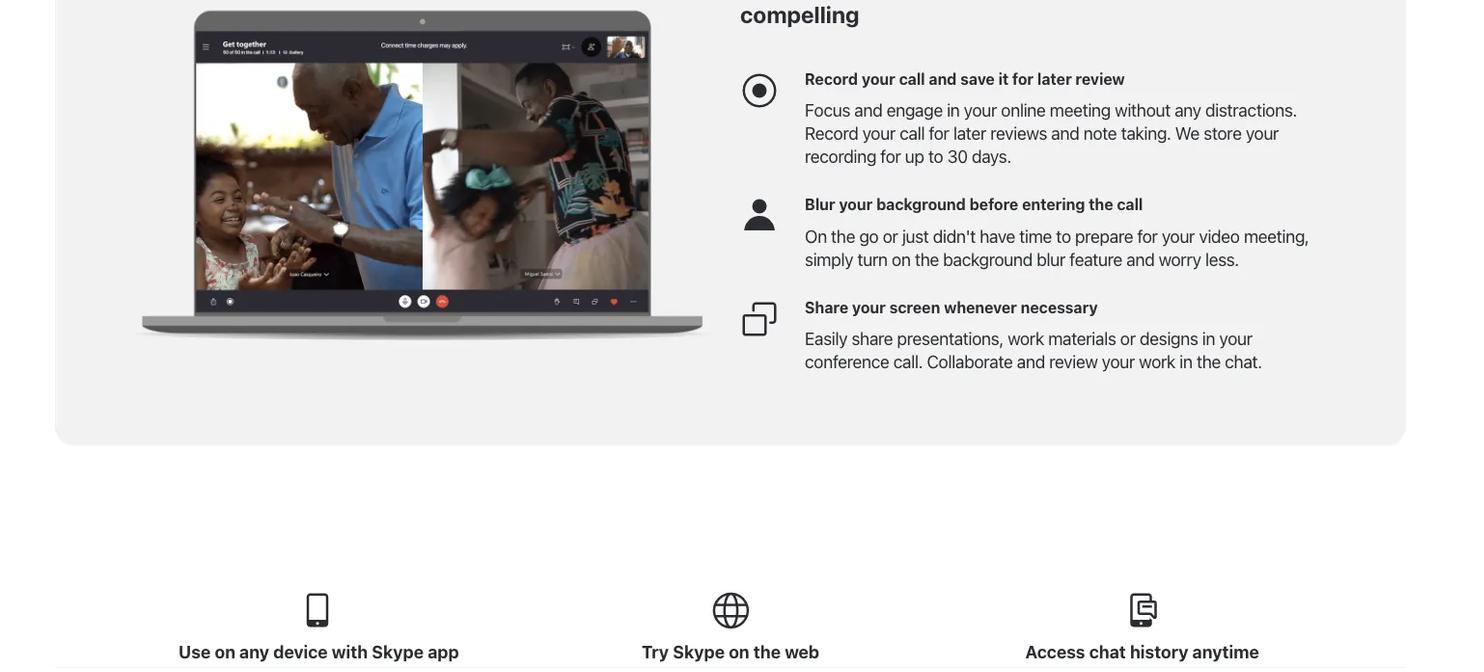 Task type: locate. For each thing, give the bounding box(es) containing it.
1 horizontal spatial skype
[[673, 643, 725, 663]]

use
[[179, 643, 211, 663]]

record down 'focus'
[[805, 123, 858, 143]]

1 vertical spatial record
[[805, 123, 858, 143]]

share your screen whenever necessary
[[805, 299, 1098, 317]]

your down engage
[[863, 123, 896, 143]]

video
[[1199, 226, 1240, 247]]

background
[[876, 196, 966, 214], [943, 249, 1033, 270]]

with
[[332, 643, 368, 663]]

0 vertical spatial later
[[1038, 69, 1072, 88]]

work
[[1008, 329, 1044, 350], [1139, 352, 1176, 373]]

save
[[961, 69, 995, 88]]

and down meeting
[[1051, 123, 1079, 143]]

access
[[1026, 643, 1085, 663]]

call up prepare
[[1117, 196, 1143, 214]]

later
[[1038, 69, 1072, 88], [954, 123, 986, 143]]

your
[[862, 69, 895, 88], [964, 100, 997, 120], [863, 123, 896, 143], [1246, 123, 1279, 143], [839, 196, 873, 214], [1162, 226, 1195, 247], [852, 299, 886, 317], [1220, 329, 1253, 350], [1102, 352, 1135, 373]]

on
[[892, 249, 911, 270], [215, 643, 235, 663], [729, 643, 750, 663]]

try skype on the web
[[642, 643, 820, 663]]

later up meeting
[[1038, 69, 1072, 88]]

worry
[[1159, 249, 1201, 270]]

to inside focus and engage in your online meeting without any distractions. record your call for later reviews and note taking. we store your recording for up to 30 days.
[[928, 146, 943, 167]]

work down designs
[[1139, 352, 1176, 373]]

background inside on the go or just didn't have time to prepare for your video meeting, simply turn on the background blur feature and worry less.
[[943, 249, 1033, 270]]

to inside on the go or just didn't have time to prepare for your video meeting, simply turn on the background blur feature and worry less.
[[1056, 226, 1071, 247]]

record
[[805, 69, 858, 88], [805, 123, 858, 143]]

0 horizontal spatial work
[[1008, 329, 1044, 350]]

call
[[899, 69, 925, 88], [900, 123, 925, 143], [1117, 196, 1143, 214]]

1 vertical spatial call
[[900, 123, 925, 143]]

1 vertical spatial background
[[943, 249, 1033, 270]]

access chat history anytime​
[[1026, 643, 1259, 663]]

1 horizontal spatial in
[[1180, 352, 1193, 373]]

2 horizontal spatial in
[[1202, 329, 1215, 350]]

in right designs
[[1202, 329, 1215, 350]]

1 horizontal spatial on
[[729, 643, 750, 663]]

on right use
[[215, 643, 235, 663]]

to right up
[[928, 146, 943, 167]]

2 horizontal spatial on
[[892, 249, 911, 270]]

entering
[[1022, 196, 1085, 214]]

app
[[428, 643, 459, 663]]

1 vertical spatial in
[[1202, 329, 1215, 350]]

and right the collaborate
[[1017, 352, 1045, 373]]

up
[[905, 146, 924, 167]]

2 vertical spatial in
[[1180, 352, 1193, 373]]

any inside focus and engage in your online meeting without any distractions. record your call for later reviews and note taking. we store your recording for up to 30 days.
[[1175, 100, 1201, 120]]

didn't
[[933, 226, 976, 247]]

and
[[929, 69, 957, 88], [854, 100, 883, 120], [1051, 123, 1079, 143], [1127, 249, 1155, 270], [1017, 352, 1045, 373]]

any left device
[[239, 643, 269, 663]]

or inside on the go or just didn't have time to prepare for your video meeting, simply turn on the background blur feature and worry less.
[[883, 226, 898, 247]]

record up 'focus'
[[805, 69, 858, 88]]

distractions.
[[1206, 100, 1297, 120]]

easily
[[805, 329, 848, 350]]

to
[[928, 146, 943, 167], [1056, 226, 1071, 247]]

background down the have
[[943, 249, 1033, 270]]

or right go
[[883, 226, 898, 247]]

in inside focus and engage in your online meeting without any distractions. record your call for later reviews and note taking. we store your recording for up to 30 days.
[[947, 100, 960, 120]]

skype right the try
[[673, 643, 725, 663]]

for
[[1012, 69, 1034, 88], [929, 123, 949, 143], [881, 146, 901, 167], [1137, 226, 1158, 247]]

any
[[1175, 100, 1201, 120], [239, 643, 269, 663]]


[[1123, 591, 1162, 630]]

1 vertical spatial review
[[1049, 352, 1098, 373]]

1 vertical spatial or
[[1120, 329, 1136, 350]]

meeting on desktop device image
[[123, 10, 721, 341]]

on inside on the go or just didn't have time to prepare for your video meeting, simply turn on the background blur feature and worry less.
[[892, 249, 911, 270]]

and left 'worry'
[[1127, 249, 1155, 270]]

background up just
[[876, 196, 966, 214]]

blur your background before entering the call
[[805, 196, 1143, 214]]

record inside focus and engage in your online meeting without any distractions. record your call for later reviews and note taking. we store your recording for up to 30 days.
[[805, 123, 858, 143]]

just
[[902, 226, 929, 247]]

or
[[883, 226, 898, 247], [1120, 329, 1136, 350]]

0 vertical spatial or
[[883, 226, 898, 247]]

review
[[1076, 69, 1125, 88], [1049, 352, 1098, 373]]

whenever
[[944, 299, 1017, 317]]


[[740, 197, 779, 236]]

turn
[[857, 249, 888, 270]]

review up meeting
[[1076, 69, 1125, 88]]

your up 'worry'
[[1162, 226, 1195, 247]]

0 vertical spatial in
[[947, 100, 960, 120]]

1 record from the top
[[805, 69, 858, 88]]

1 horizontal spatial work
[[1139, 352, 1176, 373]]

meeting,
[[1244, 226, 1309, 247]]

0 horizontal spatial in
[[947, 100, 960, 120]]

without
[[1115, 100, 1171, 120]]

call up up
[[900, 123, 925, 143]]

have
[[980, 226, 1015, 247]]

later up 30 on the right of page
[[954, 123, 986, 143]]

focus and engage in your online meeting without any distractions. record your call for later reviews and note taking. we store your recording for up to 30 days.
[[805, 100, 1297, 167]]

1 horizontal spatial later
[[1038, 69, 1072, 88]]

1 horizontal spatial any
[[1175, 100, 1201, 120]]

engage
[[887, 100, 943, 120]]

the left the chat.
[[1197, 352, 1221, 373]]

to up blur
[[1056, 226, 1071, 247]]

chat.
[[1225, 352, 1262, 373]]

1 vertical spatial to
[[1056, 226, 1071, 247]]

in down record your call and save it for later review
[[947, 100, 960, 120]]

your down distractions.
[[1246, 123, 1279, 143]]

less.
[[1205, 249, 1239, 270]]

0 vertical spatial any
[[1175, 100, 1201, 120]]

prepare
[[1075, 226, 1133, 247]]

note
[[1084, 123, 1117, 143]]

feature
[[1070, 249, 1123, 270]]

any up we
[[1175, 100, 1201, 120]]

necessary
[[1021, 299, 1098, 317]]

skype left app
[[372, 643, 424, 663]]

or left designs
[[1120, 329, 1136, 350]]

0 horizontal spatial to
[[928, 146, 943, 167]]

later inside focus and engage in your online meeting without any distractions. record your call for later reviews and note taking. we store your recording for up to 30 days.
[[954, 123, 986, 143]]

call up engage
[[899, 69, 925, 88]]

0 vertical spatial call
[[899, 69, 925, 88]]

1 horizontal spatial or
[[1120, 329, 1136, 350]]

work down the necessary
[[1008, 329, 1044, 350]]

review down materials on the right
[[1049, 352, 1098, 373]]

1 horizontal spatial to
[[1056, 226, 1071, 247]]

0 horizontal spatial or
[[883, 226, 898, 247]]

0 vertical spatial to
[[928, 146, 943, 167]]

in down designs
[[1180, 352, 1193, 373]]

0 horizontal spatial any
[[239, 643, 269, 663]]

0 horizontal spatial on
[[215, 643, 235, 663]]

in
[[947, 100, 960, 120], [1202, 329, 1215, 350], [1180, 352, 1193, 373]]

days.
[[972, 146, 1012, 167]]

2 record from the top
[[805, 123, 858, 143]]

0 horizontal spatial later
[[954, 123, 986, 143]]

the
[[1089, 196, 1113, 214], [831, 226, 855, 247], [915, 249, 939, 270], [1197, 352, 1221, 373], [754, 643, 781, 663]]

on down just
[[892, 249, 911, 270]]

online
[[1001, 100, 1046, 120]]

for right it
[[1012, 69, 1034, 88]]

0 horizontal spatial skype
[[372, 643, 424, 663]]

history
[[1130, 643, 1189, 663]]

web
[[785, 643, 820, 663]]

your down materials on the right
[[1102, 352, 1135, 373]]

0 vertical spatial record
[[805, 69, 858, 88]]

on down 
[[729, 643, 750, 663]]

for right prepare
[[1137, 226, 1158, 247]]

skype
[[372, 643, 424, 663], [673, 643, 725, 663]]

it
[[999, 69, 1009, 88]]

1 vertical spatial later
[[954, 123, 986, 143]]



Task type: vqa. For each thing, say whether or not it's contained in the screenshot.
the middle Of
no



Task type: describe. For each thing, give the bounding box(es) containing it.
try
[[642, 643, 669, 663]]

and inside easily share presentations, work materials or designs in your conference call. collaborate and review your work in the chat.
[[1017, 352, 1045, 373]]

the up prepare
[[1089, 196, 1113, 214]]

and inside on the go or just didn't have time to prepare for your video meeting, simply turn on the background blur feature and worry less.
[[1127, 249, 1155, 270]]

0 vertical spatial work
[[1008, 329, 1044, 350]]

and left save
[[929, 69, 957, 88]]

your up go
[[839, 196, 873, 214]]

presentations,
[[897, 329, 1004, 350]]

blur
[[1037, 249, 1066, 270]]

store
[[1204, 123, 1242, 143]]

call.
[[893, 352, 923, 373]]

1 skype from the left
[[372, 643, 424, 663]]

go
[[859, 226, 879, 247]]

device
[[273, 643, 328, 663]]

materials
[[1048, 329, 1116, 350]]

your up the chat.
[[1220, 329, 1253, 350]]

for up 30 on the right of page
[[929, 123, 949, 143]]

designs
[[1140, 329, 1198, 350]]

the left go
[[831, 226, 855, 247]]

focus
[[805, 100, 850, 120]]

reviews
[[991, 123, 1047, 143]]

or inside easily share presentations, work materials or designs in your conference call. collaborate and review your work in the chat.
[[1120, 329, 1136, 350]]

your down save
[[964, 100, 997, 120]]

2 skype from the left
[[673, 643, 725, 663]]

before
[[970, 196, 1019, 214]]

taking.
[[1121, 123, 1171, 143]]


[[740, 71, 779, 109]]

2 vertical spatial call
[[1117, 196, 1143, 214]]

the inside easily share presentations, work materials or designs in your conference call. collaborate and review your work in the chat.
[[1197, 352, 1221, 373]]

time
[[1020, 226, 1052, 247]]

review inside easily share presentations, work materials or designs in your conference call. collaborate and review your work in the chat.
[[1049, 352, 1098, 373]]

on
[[805, 226, 827, 247]]

anytime​
[[1193, 643, 1259, 663]]

0 vertical spatial review
[[1076, 69, 1125, 88]]

share
[[852, 329, 893, 350]]

your inside on the go or just didn't have time to prepare for your video meeting, simply turn on the background blur feature and worry less.
[[1162, 226, 1195, 247]]

the down just
[[915, 249, 939, 270]]

1 vertical spatial work
[[1139, 352, 1176, 373]]

for inside on the go or just didn't have time to prepare for your video meeting, simply turn on the background blur feature and worry less.
[[1137, 226, 1158, 247]]

0 vertical spatial background
[[876, 196, 966, 214]]

1 vertical spatial any
[[239, 643, 269, 663]]

chat
[[1089, 643, 1126, 663]]

and right 'focus'
[[854, 100, 883, 120]]

blur
[[805, 196, 835, 214]]

call inside focus and engage in your online meeting without any distractions. record your call for later reviews and note taking. we store your recording for up to 30 days.
[[900, 123, 925, 143]]

record your call and save it for later review
[[805, 69, 1125, 88]]

the left web
[[754, 643, 781, 663]]

screen
[[890, 299, 940, 317]]

collaborate
[[927, 352, 1013, 373]]

easily share presentations, work materials or designs in your conference call. collaborate and review your work in the chat.
[[805, 329, 1262, 373]]


[[711, 591, 750, 630]]


[[300, 591, 338, 630]]

your up share
[[852, 299, 886, 317]]


[[740, 300, 779, 339]]

we
[[1175, 123, 1200, 143]]

meeting
[[1050, 100, 1111, 120]]

your up engage
[[862, 69, 895, 88]]

use on any device with skype app
[[179, 643, 459, 663]]

for left up
[[881, 146, 901, 167]]

30
[[947, 146, 968, 167]]

on the go or just didn't have time to prepare for your video meeting, simply turn on the background blur feature and worry less.
[[805, 226, 1309, 270]]

share
[[805, 299, 849, 317]]

simply
[[805, 249, 853, 270]]

conference
[[805, 352, 889, 373]]

recording
[[805, 146, 876, 167]]



